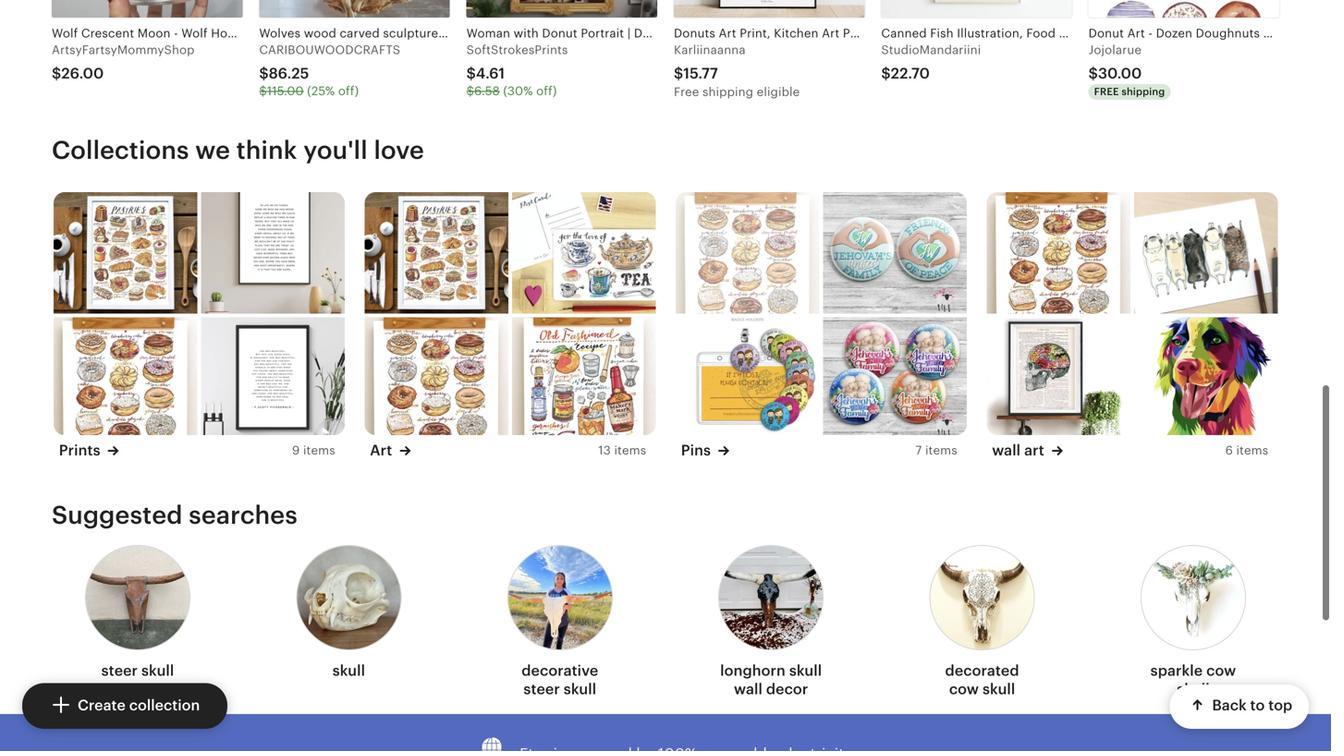 Task type: vqa. For each thing, say whether or not it's contained in the screenshot.
#of
no



Task type: describe. For each thing, give the bounding box(es) containing it.
studiomandariini $ 22.70
[[882, 43, 982, 82]]

(25%
[[307, 84, 335, 98]]

(30%
[[503, 84, 533, 98]]

wolf crescent moon - wolf home decor - wolf - wolf gift -  howling wolf - wildlife art - wildlife decor - cabin decor - tea light holder image
[[52, 0, 243, 18]]

canned fish illustration, food poster, retro art, food illustration, fish illustration, kitchen prints, wall art, vintage packaging image
[[882, 0, 1073, 18]]

6.58
[[474, 84, 500, 98]]

best life ever for kids brother and sister convention badge holder, exercise patience regional convention - jw gifts - jw- caleb sophia image
[[676, 318, 820, 439]]

items for art
[[615, 444, 647, 458]]

longhorn skull wall decor link
[[719, 540, 824, 707]]

woman with donut portrait | donut heaven | funny altered art | maximalist wall decor | baroque print | donut lover | printable art | digital image
[[467, 0, 658, 18]]

6 items
[[1226, 444, 1269, 458]]

steer skull
[[101, 663, 174, 680]]

$ for 26.00
[[52, 65, 61, 82]]

donuts art print, kitchen art print, dozen donuts, food illustration, bakery poster, modern kitchen art, bread poster, doughnuts print image
[[674, 0, 865, 18]]

$ left the (25%
[[259, 84, 267, 98]]

$ for 86.25
[[259, 65, 269, 82]]

caribouwoodcrafts $ 86.25 $ 115.00 (25% off)
[[259, 43, 401, 98]]

artsyfartsymommyshop
[[52, 43, 195, 57]]

donut art - dozen doughnuts art print - kitchen art - food illustration watercolor art print, 11x14 image
[[1089, 0, 1280, 18]]

art
[[370, 443, 392, 459]]

steer inside decorative steer skull
[[524, 682, 560, 698]]

9 items
[[292, 444, 335, 458]]

wall inside longhorn skull wall decor
[[734, 682, 763, 698]]

karliinaanna $ 15.77 free shipping eligible
[[674, 43, 800, 99]]

old fashioned cocktail print. illustration. bar decor. food and drink art. kitchen decor. whisky. bourbon. classic cocktail. image
[[512, 318, 656, 439]]

to
[[1251, 698, 1265, 715]]

softstrokesprints $ 4.61 $ 6.58 (30% off)
[[467, 43, 568, 98]]

15.77
[[684, 65, 719, 82]]

think
[[236, 136, 297, 165]]

22.70
[[891, 65, 930, 82]]

shipping for 15.77
[[703, 85, 754, 99]]

off) for 86.25
[[338, 84, 359, 98]]

skull inside longhorn skull wall decor
[[790, 663, 822, 680]]

sparkle cow skull link
[[1141, 540, 1247, 707]]

skull inside decorated cow skull
[[983, 682, 1016, 698]]

pug spectrum - art print of our pug grumble ink and watercolor illustration with fawn, brindle and black pugs in a row by inkpug image
[[1135, 192, 1278, 314]]

prints
[[59, 443, 100, 459]]

decorative steer skull
[[522, 663, 599, 698]]

she was beautiful | inspirational motivational life quotes | print | poster | home | decor | gift | a5 | a4 | a3 image
[[201, 318, 345, 439]]

$ for 30.00
[[1089, 65, 1099, 82]]

tea time postcard. image
[[512, 192, 656, 314]]

top
[[1269, 698, 1293, 715]]

free
[[1095, 86, 1120, 97]]

decorative steer skull link
[[508, 540, 613, 707]]

26.00
[[61, 65, 104, 82]]

art print flowery brain collage printed on vintage dictionary book page. wall decor art, anatomy decor, flower print art image
[[987, 318, 1131, 439]]

longhorn skull wall decor
[[721, 663, 822, 698]]

collection
[[129, 698, 200, 715]]

create collection button
[[22, 684, 228, 730]]

30.00
[[1099, 65, 1143, 82]]

we
[[195, 136, 230, 165]]

86.25
[[269, 65, 309, 82]]

7
[[916, 444, 922, 458]]

0 horizontal spatial steer
[[101, 663, 138, 680]]

7 items
[[916, 444, 958, 458]]



Task type: locate. For each thing, give the bounding box(es) containing it.
0 horizontal spatial off)
[[338, 84, 359, 98]]

skull inside sparkle cow skull
[[1178, 682, 1210, 698]]

create collection
[[78, 698, 200, 715]]

decorative
[[522, 663, 599, 680]]

3 items from the left
[[926, 444, 958, 458]]

collections we think you'll love
[[52, 136, 424, 165]]

0 horizontal spatial pastries print. bakery. kitchen decor. food illustration. sweet things. european. cakes. sweet tooth. image
[[53, 192, 197, 314]]

studiomandariini
[[882, 43, 982, 57]]

eligible
[[757, 85, 800, 99]]

wall art
[[993, 443, 1045, 459]]

2 off) from the left
[[537, 84, 557, 98]]

1 items from the left
[[303, 444, 335, 458]]

off)
[[338, 84, 359, 98], [537, 84, 557, 98]]

shipping down 30.00
[[1122, 86, 1166, 97]]

pastries print. bakery. kitchen decor. food illustration. sweet things. european. cakes. sweet tooth. image for art
[[365, 192, 508, 314]]

back
[[1213, 698, 1247, 715]]

off) right "(30%" on the left of the page
[[537, 84, 557, 98]]

0 vertical spatial steer
[[101, 663, 138, 680]]

1 vertical spatial steer
[[524, 682, 560, 698]]

decorated
[[946, 663, 1020, 680]]

love
[[374, 136, 424, 165]]

sparkle
[[1151, 663, 1203, 680]]

1 horizontal spatial off)
[[537, 84, 557, 98]]

0 horizontal spatial shipping
[[703, 85, 754, 99]]

wall down longhorn
[[734, 682, 763, 698]]

$ inside jojolarue $ 30.00 free shipping
[[1089, 65, 1099, 82]]

pins
[[681, 443, 711, 459]]

jojolarue $ 30.00 free shipping
[[1089, 43, 1166, 97]]

off) for 4.61
[[537, 84, 557, 98]]

skull
[[142, 663, 174, 680], [333, 663, 365, 680], [790, 663, 822, 680], [564, 682, 597, 698], [983, 682, 1016, 698], [1178, 682, 1210, 698]]

13 items
[[599, 444, 647, 458]]

wall left art
[[993, 443, 1021, 459]]

wall
[[993, 443, 1021, 459], [734, 682, 763, 698]]

13
[[599, 444, 611, 458]]

free
[[674, 85, 700, 99]]

shipping down 15.77
[[703, 85, 754, 99]]

pet portrait, pop art pet portrait, colorful pet portrait, custom dog portrait, custom cat portrait, dog lover gift, cat lover gift image
[[1135, 318, 1278, 439]]

4.61
[[476, 65, 505, 82]]

off) inside softstrokesprints $ 4.61 $ 6.58 (30% off)
[[537, 84, 557, 98]]

collections
[[52, 136, 189, 165]]

back to top
[[1213, 698, 1293, 715]]

wolves wood carved sculpture | wall decor | home decor | wood art | wall art | wall hangings | plaque | gift | wolf | forest | animal image
[[259, 0, 450, 18]]

cow inside sparkle cow skull
[[1207, 663, 1237, 680]]

6
[[1226, 444, 1234, 458]]

softstrokesprints
[[467, 43, 568, 57]]

0 vertical spatial cow
[[1207, 663, 1237, 680]]

1 off) from the left
[[338, 84, 359, 98]]

steer
[[101, 663, 138, 680], [524, 682, 560, 698]]

jehovah's united family - jw ministry gifts image
[[823, 318, 967, 439]]

items for prints
[[303, 444, 335, 458]]

artsyfartsymommyshop $ 26.00
[[52, 43, 195, 82]]

steer up create collection button
[[101, 663, 138, 680]]

0 vertical spatial wall
[[993, 443, 1021, 459]]

$ down artsyfartsymommyshop
[[52, 65, 61, 82]]

115.00
[[267, 84, 304, 98]]

cow for decorated cow skull
[[950, 682, 979, 698]]

skull link
[[296, 540, 402, 688]]

items right 6
[[1237, 444, 1269, 458]]

longhorn
[[721, 663, 786, 680]]

sparkle cow skull
[[1151, 663, 1237, 698]]

off) right the (25%
[[338, 84, 359, 98]]

$ for 4.61
[[467, 65, 476, 82]]

shipping for 30.00
[[1122, 86, 1166, 97]]

cow for sparkle cow skull
[[1207, 663, 1237, 680]]

pastries print. bakery. kitchen decor. food illustration. sweet things. european. cakes. sweet tooth. image for prints
[[53, 192, 197, 314]]

in life we do things | inspirational motivational life quotes | print | poster | home | decor | gift | a5 | a4 | a3 image
[[201, 192, 345, 314]]

donuts print. doughnuts. illustration. kitchen decor. food art. sweets. bakery. image
[[676, 192, 820, 314], [987, 192, 1131, 314], [53, 318, 197, 439], [365, 318, 508, 439]]

decorated cow skull link
[[930, 540, 1035, 707]]

$
[[52, 65, 61, 82], [259, 65, 269, 82], [467, 65, 476, 82], [674, 65, 684, 82], [882, 65, 891, 82], [1089, 65, 1099, 82], [259, 84, 267, 98], [467, 84, 474, 98]]

2 items from the left
[[615, 444, 647, 458]]

steer down decorative
[[524, 682, 560, 698]]

$ inside studiomandariini $ 22.70
[[882, 65, 891, 82]]

1 horizontal spatial steer
[[524, 682, 560, 698]]

$ inside "artsyfartsymommyshop $ 26.00"
[[52, 65, 61, 82]]

jehovah's united family - friends of peace - jw ministry gifts image
[[823, 192, 967, 314]]

$ down studiomandariini
[[882, 65, 891, 82]]

caribouwoodcrafts
[[259, 43, 401, 57]]

decorated cow skull
[[946, 663, 1020, 698]]

items for wall art
[[1237, 444, 1269, 458]]

$ inside karliinaanna $ 15.77 free shipping eligible
[[674, 65, 684, 82]]

$ for 15.77
[[674, 65, 684, 82]]

back to top button
[[1170, 685, 1310, 730]]

9
[[292, 444, 300, 458]]

0 horizontal spatial wall
[[734, 682, 763, 698]]

cow inside decorated cow skull
[[950, 682, 979, 698]]

cow
[[1207, 663, 1237, 680], [950, 682, 979, 698]]

suggested
[[52, 501, 183, 530]]

$ up free at the top of the page
[[1089, 65, 1099, 82]]

off) inside caribouwoodcrafts $ 86.25 $ 115.00 (25% off)
[[338, 84, 359, 98]]

$ up the free
[[674, 65, 684, 82]]

1 pastries print. bakery. kitchen decor. food illustration. sweet things. european. cakes. sweet tooth. image from the left
[[53, 192, 197, 314]]

1 horizontal spatial wall
[[993, 443, 1021, 459]]

shipping inside karliinaanna $ 15.77 free shipping eligible
[[703, 85, 754, 99]]

$ for 22.70
[[882, 65, 891, 82]]

you'll
[[304, 136, 368, 165]]

1 horizontal spatial cow
[[1207, 663, 1237, 680]]

cow up back
[[1207, 663, 1237, 680]]

create
[[78, 698, 126, 715]]

1 vertical spatial wall
[[734, 682, 763, 698]]

cow down decorated
[[950, 682, 979, 698]]

jojolarue
[[1089, 43, 1142, 57]]

1 horizontal spatial shipping
[[1122, 86, 1166, 97]]

decor
[[767, 682, 809, 698]]

karliinaanna
[[674, 43, 746, 57]]

items right 7
[[926, 444, 958, 458]]

1 vertical spatial cow
[[950, 682, 979, 698]]

shipping
[[703, 85, 754, 99], [1122, 86, 1166, 97]]

$ up 115.00
[[259, 65, 269, 82]]

art
[[1025, 443, 1045, 459]]

items
[[303, 444, 335, 458], [615, 444, 647, 458], [926, 444, 958, 458], [1237, 444, 1269, 458]]

searches
[[189, 501, 298, 530]]

skull inside decorative steer skull
[[564, 682, 597, 698]]

items right 13
[[615, 444, 647, 458]]

$ left "(30%" on the left of the page
[[467, 84, 474, 98]]

items for pins
[[926, 444, 958, 458]]

4 items from the left
[[1237, 444, 1269, 458]]

$ up 6.58
[[467, 65, 476, 82]]

steer skull link
[[85, 540, 191, 688]]

shipping inside jojolarue $ 30.00 free shipping
[[1122, 86, 1166, 97]]

pastries print. bakery. kitchen decor. food illustration. sweet things. european. cakes. sweet tooth. image
[[53, 192, 197, 314], [365, 192, 508, 314]]

1 horizontal spatial pastries print. bakery. kitchen decor. food illustration. sweet things. european. cakes. sweet tooth. image
[[365, 192, 508, 314]]

2 pastries print. bakery. kitchen decor. food illustration. sweet things. european. cakes. sweet tooth. image from the left
[[365, 192, 508, 314]]

items right 9 on the bottom left
[[303, 444, 335, 458]]

0 horizontal spatial cow
[[950, 682, 979, 698]]

suggested searches
[[52, 501, 298, 530]]



